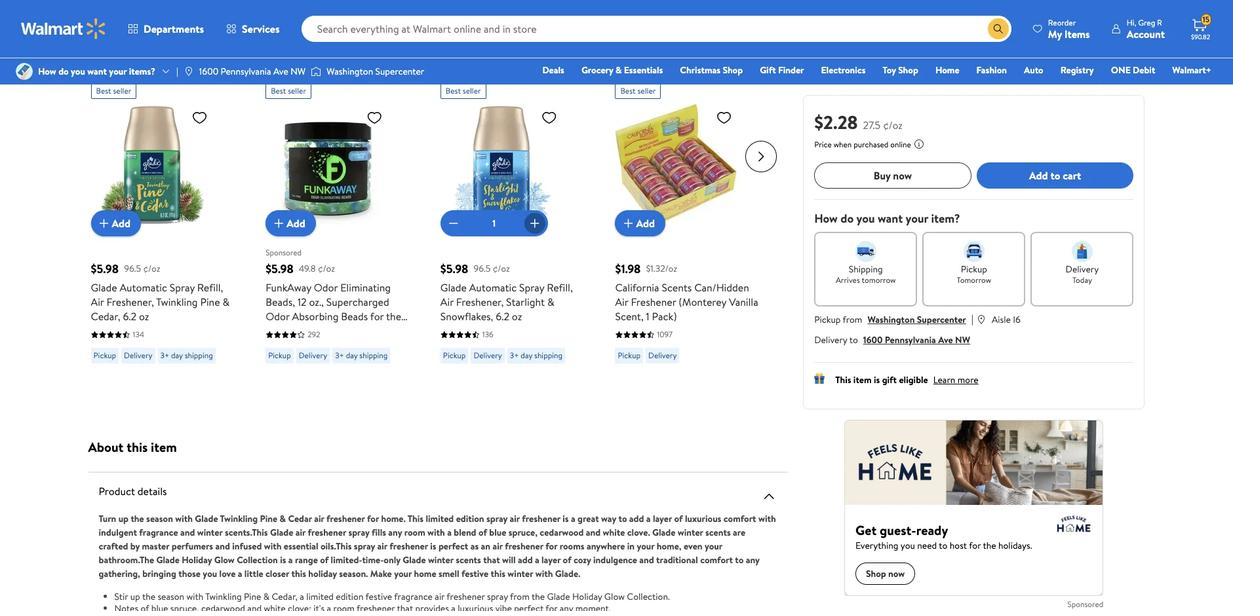 Task type: locate. For each thing, give the bounding box(es) containing it.
&
[[616, 64, 622, 77], [223, 295, 230, 310], [548, 295, 555, 310], [280, 513, 286, 526], [264, 591, 270, 604]]

for right beads
[[370, 310, 384, 324]]

limited inside turn up the season with glade twinkling pine & cedar air freshener for home. this limited edition spray air freshener is a great way to add a layer of luxurious comfort with indulgent fragrance and winter scents.this glade air freshener spray fills any room with a blend of blue spruce, cedarwood and white clove. glade winter scents are crafted by master perfumers and infused with essential oils.this spray air freshener is perfect as an air freshener for rooms anywhere in your home, even your bathroom.the glade holiday glow collection is a range of limited-time-only glade winter scents that will add a layer of cozy indulgence and traditional comfort to any gathering, bringing those you love a little closer this holiday season. make your home smell festive this winter with glade.
[[426, 513, 454, 526]]

with down product details icon
[[759, 513, 776, 526]]

how
[[38, 65, 56, 78], [815, 211, 838, 227]]

reorder my items
[[1049, 17, 1091, 41]]

3 day from the left
[[521, 350, 533, 361]]

california
[[616, 281, 660, 295]]

automatic inside $5.98 96.5 ¢/oz glade automatic spray refill, air freshener, starlight & snowflakes, 6.2 oz
[[469, 281, 517, 295]]

0 horizontal spatial limited
[[306, 591, 334, 604]]

0 horizontal spatial  image
[[16, 63, 33, 80]]

learn more button
[[934, 374, 979, 387]]

add to cart image for $5.98
[[96, 216, 112, 232]]

2 air from the left
[[441, 295, 454, 310]]

2 horizontal spatial 3+ day shipping
[[510, 350, 563, 361]]

refill, inside $5.98 96.5 ¢/oz glade automatic spray refill, air freshener, starlight & snowflakes, 6.2 oz
[[547, 281, 573, 295]]

layer up glade.
[[542, 554, 561, 567]]

0 horizontal spatial |
[[176, 65, 178, 78]]

& inside $5.98 96.5 ¢/oz glade automatic spray refill, air freshener, starlight & snowflakes, 6.2 oz
[[548, 295, 555, 310]]

3+
[[160, 350, 169, 361], [335, 350, 344, 361], [510, 350, 519, 361]]

walmart+
[[1173, 64, 1212, 77]]

is up closer
[[280, 554, 286, 567]]

1 inside $1.98 $1.32/oz california scents can/hidden air freshener (monterey vanilla scent, 1 pack)
[[646, 310, 650, 324]]

0 horizontal spatial sponsored
[[266, 247, 302, 258]]

home.
[[381, 513, 406, 526]]

you inside turn up the season with glade twinkling pine & cedar air freshener for home. this limited edition spray air freshener is a great way to add a layer of luxurious comfort with indulgent fragrance and winter scents.this glade air freshener spray fills any room with a blend of blue spruce, cedarwood and white clove. glade winter scents are crafted by master perfumers and infused with essential oils.this spray air freshener is perfect as an air freshener for rooms anywhere in your home, even your bathroom.the glade holiday glow collection is a range of limited-time-only glade winter scents that will add a layer of cozy indulgence and traditional comfort to any gathering, bringing those you love a little closer this holiday season. make your home smell festive this winter with glade.
[[203, 568, 217, 581]]

0 vertical spatial 1
[[493, 217, 496, 230]]

to left the cart
[[1051, 168, 1061, 183]]

shipping
[[849, 263, 883, 276]]

1 vertical spatial supercenter
[[917, 314, 967, 327]]

freshener, for 6.2
[[456, 295, 504, 310]]

blue
[[489, 527, 507, 540]]

season for glade
[[146, 513, 173, 526]]

2 horizontal spatial 3+
[[510, 350, 519, 361]]

2 day from the left
[[346, 350, 358, 361]]

1 spray from the left
[[170, 281, 195, 295]]

0 vertical spatial from
[[843, 314, 863, 327]]

twinkling inside $5.98 96.5 ¢/oz glade automatic spray refill, air freshener, twinkling pine & cedar, 6.2 oz
[[156, 295, 198, 310]]

shop for toy shop
[[899, 64, 919, 77]]

3 add to cart image from the left
[[621, 216, 637, 232]]

funkaway odor eliminating beads, 12 oz., supercharged odor absorbing beads for the house, car or gym, eliminate smoke, pet and bathroom odors for long-lasting results image
[[266, 104, 388, 226]]

1 horizontal spatial 3+
[[335, 350, 344, 361]]

eliminating
[[340, 281, 391, 295]]

0 horizontal spatial pennsylvania
[[221, 65, 271, 78]]

you for how do you want your item?
[[857, 211, 875, 227]]

limited up blend
[[426, 513, 454, 526]]

1 vertical spatial 1
[[646, 310, 650, 324]]

supercenter
[[376, 65, 425, 78], [917, 314, 967, 327]]

festive down "make"
[[366, 591, 392, 604]]

best seller for glade automatic spray refill, air freshener, twinkling pine & cedar, 6.2 oz
[[96, 85, 131, 96]]

2 horizontal spatial day
[[521, 350, 533, 361]]

¢/oz inside $5.98 96.5 ¢/oz glade automatic spray refill, air freshener, starlight & snowflakes, 6.2 oz
[[493, 262, 510, 275]]

this right about in the bottom left of the page
[[127, 439, 148, 456]]

1 horizontal spatial glow
[[605, 591, 625, 604]]

3 add button from the left
[[616, 211, 666, 237]]

electronics
[[822, 64, 866, 77]]

air inside $5.98 96.5 ¢/oz glade automatic spray refill, air freshener, starlight & snowflakes, 6.2 oz
[[441, 295, 454, 310]]

0 vertical spatial twinkling
[[156, 295, 198, 310]]

season down bringing
[[158, 591, 184, 604]]

0 horizontal spatial freshener,
[[107, 295, 154, 310]]

1 horizontal spatial oz
[[512, 310, 522, 324]]

a left the range
[[288, 554, 293, 567]]

0 horizontal spatial this
[[408, 513, 424, 526]]

0 vertical spatial up
[[118, 513, 129, 526]]

0 vertical spatial this
[[836, 374, 852, 387]]

a
[[571, 513, 576, 526], [647, 513, 651, 526], [447, 527, 452, 540], [288, 554, 293, 567], [535, 554, 540, 567], [238, 568, 242, 581], [300, 591, 304, 604]]

refill, inside $5.98 96.5 ¢/oz glade automatic spray refill, air freshener, twinkling pine & cedar, 6.2 oz
[[197, 281, 223, 295]]

1 vertical spatial do
[[841, 211, 854, 227]]

will
[[502, 554, 516, 567]]

nw up more
[[956, 334, 971, 347]]

grocery
[[582, 64, 614, 77]]

6.2 inside $5.98 96.5 ¢/oz glade automatic spray refill, air freshener, twinkling pine & cedar, 6.2 oz
[[123, 310, 137, 324]]

winter down will
[[508, 568, 533, 581]]

washington up delivery to 1600 pennsylvania ave nw
[[868, 314, 915, 327]]

96.5 for starlight
[[474, 262, 491, 275]]

1 best from the left
[[96, 85, 111, 96]]

¢/oz inside $5.98 96.5 ¢/oz glade automatic spray refill, air freshener, twinkling pine & cedar, 6.2 oz
[[143, 262, 160, 275]]

day down the starlight on the left of page
[[521, 350, 533, 361]]

2 best seller from the left
[[271, 85, 306, 96]]

134
[[133, 329, 144, 340]]

shipping
[[185, 350, 213, 361], [360, 350, 388, 361], [535, 350, 563, 361]]

best seller for glade automatic spray refill, air freshener, starlight & snowflakes, 6.2 oz
[[446, 85, 481, 96]]

15
[[1203, 14, 1210, 25]]

1 3+ day shipping from the left
[[160, 350, 213, 361]]

do for how do you want your item?
[[841, 211, 854, 227]]

3+ down $5.98 96.5 ¢/oz glade automatic spray refill, air freshener, twinkling pine & cedar, 6.2 oz
[[160, 350, 169, 361]]

is up cedarwood
[[563, 513, 569, 526]]

ave down the services
[[273, 65, 288, 78]]

gathering,
[[99, 568, 140, 581]]

supercenter inside pickup from washington supercenter |
[[917, 314, 967, 327]]

1 horizontal spatial how
[[815, 211, 838, 227]]

sponsored for sponsored $5.98 49.8 ¢/oz funkaway odor eliminating beads, 12 oz., supercharged odor absorbing beads for the house, car or gym, eliminate smoke, pet and bathroom odors for long-lasting results
[[266, 247, 302, 258]]

1 automatic from the left
[[120, 281, 167, 295]]

1 horizontal spatial shipping
[[360, 350, 388, 361]]

twinkling
[[156, 295, 198, 310], [220, 513, 258, 526], [206, 591, 242, 604]]

2 96.5 from the left
[[474, 262, 491, 275]]

want for items?
[[87, 65, 107, 78]]

tomorrow
[[862, 275, 896, 286]]

96.5 inside $5.98 96.5 ¢/oz glade automatic spray refill, air freshener, twinkling pine & cedar, 6.2 oz
[[124, 262, 141, 275]]

gym,
[[331, 324, 355, 338]]

1 vertical spatial item
[[151, 439, 177, 456]]

up
[[118, 513, 129, 526], [130, 591, 140, 604]]

edition inside turn up the season with glade twinkling pine & cedar air freshener for home. this limited edition spray air freshener is a great way to add a layer of luxurious comfort with indulgent fragrance and winter scents.this glade air freshener spray fills any room with a blend of blue spruce, cedarwood and white clove. glade winter scents are crafted by master perfumers and infused with essential oils.this spray air freshener is perfect as an air freshener for rooms anywhere in your home, even your bathroom.the glade holiday glow collection is a range of limited-time-only glade winter scents that will add a layer of cozy indulgence and traditional comfort to any gathering, bringing those you love a little closer this holiday season. make your home smell festive this winter with glade.
[[456, 513, 484, 526]]

1 shipping from the left
[[185, 350, 213, 361]]

2 shop from the left
[[899, 64, 919, 77]]

automatic up the snowflakes,
[[469, 281, 517, 295]]

1 seller from the left
[[113, 85, 131, 96]]

california scents can/hidden air freshener (monterey vanilla scent, 1 pack) image
[[616, 104, 738, 226]]

Search search field
[[301, 16, 1012, 42]]

1 horizontal spatial you
[[203, 568, 217, 581]]

96.5 inside $5.98 96.5 ¢/oz glade automatic spray refill, air freshener, starlight & snowflakes, 6.2 oz
[[474, 262, 491, 275]]

136
[[483, 329, 494, 340]]

& right the starlight on the left of page
[[548, 295, 555, 310]]

washington
[[327, 65, 373, 78], [868, 314, 915, 327]]

also
[[153, 53, 175, 71]]

is left gift
[[874, 374, 880, 387]]

air down "fills"
[[377, 540, 388, 554]]

bringing
[[142, 568, 176, 581]]

1 refill, from the left
[[197, 281, 223, 295]]

add inside button
[[1030, 168, 1049, 183]]

2 horizontal spatial you
[[857, 211, 875, 227]]

0 vertical spatial layer
[[653, 513, 672, 526]]

2 add to cart image from the left
[[271, 216, 287, 232]]

you left customers
[[71, 65, 85, 78]]

1 best seller from the left
[[96, 85, 131, 96]]

delivery down 136 at bottom
[[474, 350, 502, 361]]

1 96.5 from the left
[[124, 262, 141, 275]]

this
[[836, 374, 852, 387], [408, 513, 424, 526]]

air right cedar
[[314, 513, 324, 526]]

1 horizontal spatial pennsylvania
[[885, 334, 937, 347]]

 image right also at left
[[184, 66, 194, 77]]

this inside turn up the season with glade twinkling pine & cedar air freshener for home. this limited edition spray air freshener is a great way to add a layer of luxurious comfort with indulgent fragrance and winter scents.this glade air freshener spray fills any room with a blend of blue spruce, cedarwood and white clove. glade winter scents are crafted by master perfumers and infused with essential oils.this spray air freshener is perfect as an air freshener for rooms anywhere in your home, even your bathroom.the glade holiday glow collection is a range of limited-time-only glade winter scents that will add a layer of cozy indulgence and traditional comfort to any gathering, bringing those you love a little closer this holiday season. make your home smell festive this winter with glade.
[[408, 513, 424, 526]]

to down are
[[735, 554, 744, 567]]

0 vertical spatial want
[[87, 65, 107, 78]]

customers
[[88, 53, 150, 71]]

nw down services dropdown button
[[291, 65, 306, 78]]

from
[[843, 314, 863, 327], [510, 591, 530, 604]]

add to favorites list, funkaway odor eliminating beads, 12 oz., supercharged odor absorbing beads for the house, car or gym, eliminate smoke, pet and bathroom odors for long-lasting results image
[[367, 110, 382, 126]]

glade.
[[555, 568, 581, 581]]

perfect
[[439, 540, 469, 554]]

1 vertical spatial season
[[158, 591, 184, 604]]

glow left collection.
[[605, 591, 625, 604]]

4 best from the left
[[621, 85, 636, 96]]

up inside turn up the season with glade twinkling pine & cedar air freshener for home. this limited edition spray air freshener is a great way to add a layer of luxurious comfort with indulgent fragrance and winter scents.this glade air freshener spray fills any room with a blend of blue spruce, cedarwood and white clove. glade winter scents are crafted by master perfumers and infused with essential oils.this spray air freshener is perfect as an air freshener for rooms anywhere in your home, even your bathroom.the glade holiday glow collection is a range of limited-time-only glade winter scents that will add a layer of cozy indulgence and traditional comfort to any gathering, bringing those you love a little closer this holiday season. make your home smell festive this winter with glade.
[[118, 513, 129, 526]]

toy
[[883, 64, 896, 77]]

$5.98 for glade automatic spray refill, air freshener, twinkling pine & cedar, 6.2 oz
[[91, 261, 119, 277]]

scents down as
[[456, 554, 481, 567]]

scents down the luxurious
[[706, 527, 731, 540]]

season up master
[[146, 513, 173, 526]]

4 seller from the left
[[638, 85, 656, 96]]

2 $5.98 from the left
[[266, 261, 294, 277]]

1 horizontal spatial freshener,
[[456, 295, 504, 310]]

add to cart button
[[977, 163, 1134, 189]]

1 left pack)
[[646, 310, 650, 324]]

0 vertical spatial pine
[[200, 295, 220, 310]]

freshener
[[327, 513, 365, 526], [522, 513, 561, 526], [308, 527, 346, 540], [390, 540, 428, 554], [505, 540, 544, 554], [447, 591, 485, 604]]

96.5 for twinkling
[[124, 262, 141, 275]]

1 horizontal spatial supercenter
[[917, 314, 967, 327]]

0 horizontal spatial want
[[87, 65, 107, 78]]

ave down washington supercenter button
[[939, 334, 953, 347]]

 image
[[16, 63, 33, 80], [311, 65, 322, 78], [184, 66, 194, 77]]

best for california scents can/hidden air freshener (monterey vanilla scent, 1 pack)
[[621, 85, 636, 96]]

0 vertical spatial add
[[630, 513, 644, 526]]

0 horizontal spatial add
[[518, 554, 533, 567]]

0 horizontal spatial 1600
[[199, 65, 218, 78]]

fragrance
[[139, 527, 178, 540], [394, 591, 433, 604]]

1 horizontal spatial 6.2
[[496, 310, 510, 324]]

automatic for twinkling
[[120, 281, 167, 295]]

6.2 inside $5.98 96.5 ¢/oz glade automatic spray refill, air freshener, starlight & snowflakes, 6.2 oz
[[496, 310, 510, 324]]

indulgent
[[99, 527, 137, 540]]

0 vertical spatial glow
[[214, 554, 235, 567]]

pennsylvania down washington supercenter button
[[885, 334, 937, 347]]

1
[[493, 217, 496, 230], [646, 310, 650, 324]]

0 horizontal spatial supercenter
[[376, 65, 425, 78]]

delivery down 1097
[[649, 350, 677, 361]]

smell
[[439, 568, 460, 581]]

0 vertical spatial ave
[[273, 65, 288, 78]]

up up indulgent
[[118, 513, 129, 526]]

1 horizontal spatial want
[[878, 211, 903, 227]]

is
[[874, 374, 880, 387], [563, 513, 569, 526], [430, 540, 437, 554], [280, 554, 286, 567]]

1 $5.98 from the left
[[91, 261, 119, 277]]

oz up 134
[[139, 310, 149, 324]]

3 $5.98 from the left
[[441, 261, 469, 277]]

2 vertical spatial you
[[203, 568, 217, 581]]

the inside turn up the season with glade twinkling pine & cedar air freshener for home. this limited edition spray air freshener is a great way to add a layer of luxurious comfort with indulgent fragrance and winter scents.this glade air freshener spray fills any room with a blend of blue spruce, cedarwood and white clove. glade winter scents are crafted by master perfumers and infused with essential oils.this spray air freshener is perfect as an air freshener for rooms anywhere in your home, even your bathroom.the glade holiday glow collection is a range of limited-time-only glade winter scents that will add a layer of cozy indulgence and traditional comfort to any gathering, bringing those you love a little closer this holiday season. make your home smell festive this winter with glade.
[[131, 513, 144, 526]]

supercenter up add to favorites list, funkaway odor eliminating beads, 12 oz., supercharged odor absorbing beads for the house, car or gym, eliminate smoke, pet and bathroom odors for long-lasting results image
[[376, 65, 425, 78]]

add up clove.
[[630, 513, 644, 526]]

freshener, inside $5.98 96.5 ¢/oz glade automatic spray refill, air freshener, twinkling pine & cedar, 6.2 oz
[[107, 295, 154, 310]]

& left beads,
[[223, 295, 230, 310]]

2 freshener, from the left
[[456, 295, 504, 310]]

1600 down pickup from washington supercenter |
[[864, 334, 883, 347]]

1 vertical spatial pine
[[260, 513, 278, 526]]

you up intent image for shipping
[[857, 211, 875, 227]]

search icon image
[[994, 24, 1004, 34]]

do down "walmart" image
[[58, 65, 69, 78]]

fashion
[[977, 64, 1007, 77]]

want
[[87, 65, 107, 78], [878, 211, 903, 227]]

$5.98 inside $5.98 96.5 ¢/oz glade automatic spray refill, air freshener, starlight & snowflakes, 6.2 oz
[[441, 261, 469, 277]]

1 horizontal spatial festive
[[462, 568, 489, 581]]

finder
[[779, 64, 804, 77]]

2 product group from the left
[[266, 78, 412, 390]]

to inside button
[[1051, 168, 1061, 183]]

$5.98 inside sponsored $5.98 49.8 ¢/oz funkaway odor eliminating beads, 12 oz., supercharged odor absorbing beads for the house, car or gym, eliminate smoke, pet and bathroom odors for long-lasting results
[[266, 261, 294, 277]]

pennsylvania down services dropdown button
[[221, 65, 271, 78]]

purchased
[[854, 139, 889, 150]]

2 spray from the left
[[520, 281, 545, 295]]

2 refill, from the left
[[547, 281, 573, 295]]

2 automatic from the left
[[469, 281, 517, 295]]

0 vertical spatial scents
[[706, 527, 731, 540]]

comfort down even
[[701, 554, 733, 567]]

freshener, inside $5.98 96.5 ¢/oz glade automatic spray refill, air freshener, starlight & snowflakes, 6.2 oz
[[456, 295, 504, 310]]

a up perfect
[[447, 527, 452, 540]]

fragrance up master
[[139, 527, 178, 540]]

christmas shop
[[680, 64, 743, 77]]

1 horizontal spatial refill,
[[547, 281, 573, 295]]

3 seller from the left
[[463, 85, 481, 96]]

1 horizontal spatial item
[[854, 374, 872, 387]]

automatic inside $5.98 96.5 ¢/oz glade automatic spray refill, air freshener, twinkling pine & cedar, 6.2 oz
[[120, 281, 167, 295]]

sponsored inside sponsored $5.98 49.8 ¢/oz funkaway odor eliminating beads, 12 oz., supercharged odor absorbing beads for the house, car or gym, eliminate smoke, pet and bathroom odors for long-lasting results
[[266, 247, 302, 258]]

2 6.2 from the left
[[496, 310, 510, 324]]

3 3+ day shipping from the left
[[510, 350, 563, 361]]

2 3+ day shipping from the left
[[335, 350, 388, 361]]

odor left 12
[[266, 310, 290, 324]]

day
[[171, 350, 183, 361], [346, 350, 358, 361], [521, 350, 533, 361]]

1 horizontal spatial 96.5
[[474, 262, 491, 275]]

festive down that
[[462, 568, 489, 581]]

and up perfumers
[[180, 527, 195, 540]]

0 horizontal spatial how
[[38, 65, 56, 78]]

0 horizontal spatial day
[[171, 350, 183, 361]]

and inside sponsored $5.98 49.8 ¢/oz funkaway odor eliminating beads, 12 oz., supercharged odor absorbing beads for the house, car or gym, eliminate smoke, pet and bathroom odors for long-lasting results
[[319, 338, 336, 353]]

odor down 49.8
[[314, 281, 338, 295]]

2 horizontal spatial add to cart image
[[621, 216, 637, 232]]

oz right the snowflakes,
[[512, 310, 522, 324]]

washington inside pickup from washington supercenter |
[[868, 314, 915, 327]]

0 horizontal spatial spray
[[170, 281, 195, 295]]

air inside $5.98 96.5 ¢/oz glade automatic spray refill, air freshener, twinkling pine & cedar, 6.2 oz
[[91, 295, 104, 310]]

deals
[[543, 64, 565, 77]]

add for funkaway odor eliminating beads, 12 oz., supercharged odor absorbing beads for the house, car or gym, eliminate smoke, pet and bathroom odors for long-lasting results image
[[287, 216, 305, 231]]

home
[[414, 568, 437, 581]]

0 horizontal spatial air
[[91, 295, 104, 310]]

layer up home,
[[653, 513, 672, 526]]

shop right "toy" on the right of page
[[899, 64, 919, 77]]

air for glade automatic spray refill, air freshener, twinkling pine & cedar, 6.2 oz
[[91, 295, 104, 310]]

2 oz from the left
[[512, 310, 522, 324]]

3 best from the left
[[446, 85, 461, 96]]

limited down holiday on the left bottom of the page
[[306, 591, 334, 604]]

1 horizontal spatial from
[[843, 314, 863, 327]]

2 horizontal spatial air
[[616, 295, 629, 310]]

0 vertical spatial season
[[146, 513, 173, 526]]

1 vertical spatial washington
[[868, 314, 915, 327]]

to
[[1051, 168, 1061, 183], [850, 334, 858, 347], [619, 513, 627, 526], [735, 554, 744, 567]]

3 best seller from the left
[[446, 85, 481, 96]]

pickup inside pickup tomorrow
[[961, 263, 988, 276]]

1 6.2 from the left
[[123, 310, 137, 324]]

0 vertical spatial do
[[58, 65, 69, 78]]

online
[[891, 139, 912, 150]]

season for twinkling
[[158, 591, 184, 604]]

festive inside turn up the season with glade twinkling pine & cedar air freshener for home. this limited edition spray air freshener is a great way to add a layer of luxurious comfort with indulgent fragrance and winter scents.this glade air freshener spray fills any room with a blend of blue spruce, cedarwood and white clove. glade winter scents are crafted by master perfumers and infused with essential oils.this spray air freshener is perfect as an air freshener for rooms anywhere in your home, even your bathroom.the glade holiday glow collection is a range of limited-time-only glade winter scents that will add a layer of cozy indulgence and traditional comfort to any gathering, bringing those you love a little closer this holiday season. make your home smell festive this winter with glade.
[[462, 568, 489, 581]]

¢/oz inside $2.28 27.5 ¢/oz
[[884, 118, 903, 132]]

$5.98 inside $5.98 96.5 ¢/oz glade automatic spray refill, air freshener, twinkling pine & cedar, 6.2 oz
[[91, 261, 119, 277]]

funkaway
[[266, 281, 311, 295]]

from down will
[[510, 591, 530, 604]]

automatic
[[120, 281, 167, 295], [469, 281, 517, 295]]

4 best seller from the left
[[621, 85, 656, 96]]

3+ down gym,
[[335, 350, 344, 361]]

0 horizontal spatial holiday
[[182, 554, 212, 567]]

best
[[96, 85, 111, 96], [271, 85, 286, 96], [446, 85, 461, 96], [621, 85, 636, 96]]

0 vertical spatial holiday
[[182, 554, 212, 567]]

shop for christmas shop
[[723, 64, 743, 77]]

1 vertical spatial any
[[746, 554, 760, 567]]

1600 right also at left
[[199, 65, 218, 78]]

how up arrives
[[815, 211, 838, 227]]

of up glade.
[[563, 554, 572, 567]]

one
[[1112, 64, 1131, 77]]

0 horizontal spatial 3+ day shipping
[[160, 350, 213, 361]]

add to cart image
[[96, 216, 112, 232], [271, 216, 287, 232], [621, 216, 637, 232]]

you
[[71, 65, 85, 78], [857, 211, 875, 227], [203, 568, 217, 581]]

with up perfumers
[[175, 513, 193, 526]]

2 shipping from the left
[[360, 350, 388, 361]]

of left the luxurious
[[675, 513, 683, 526]]

1 add button from the left
[[91, 211, 141, 237]]

1 add to cart image from the left
[[96, 216, 112, 232]]

glow
[[214, 554, 235, 567], [605, 591, 625, 604]]

edition down season.
[[336, 591, 364, 604]]

winter up perfumers
[[197, 527, 223, 540]]

 image for 1600
[[184, 66, 194, 77]]

1 freshener, from the left
[[107, 295, 154, 310]]

product details image
[[762, 489, 777, 505]]

1 horizontal spatial nw
[[956, 334, 971, 347]]

do for how do you want your items?
[[58, 65, 69, 78]]

0 horizontal spatial this
[[127, 439, 148, 456]]

day for glade automatic spray refill, air freshener, twinkling pine & cedar, 6.2 oz
[[171, 350, 183, 361]]

& inside turn up the season with glade twinkling pine & cedar air freshener for home. this limited edition spray air freshener is a great way to add a layer of luxurious comfort with indulgent fragrance and winter scents.this glade air freshener spray fills any room with a blend of blue spruce, cedarwood and white clove. glade winter scents are crafted by master perfumers and infused with essential oils.this spray air freshener is perfect as an air freshener for rooms anywhere in your home, even your bathroom.the glade holiday glow collection is a range of limited-time-only glade winter scents that will add a layer of cozy indulgence and traditional comfort to any gathering, bringing those you love a little closer this holiday season. make your home smell festive this winter with glade.
[[280, 513, 286, 526]]

1 oz from the left
[[139, 310, 149, 324]]

smoke,
[[266, 338, 299, 353]]

2 vertical spatial twinkling
[[206, 591, 242, 604]]

best for glade automatic spray refill, air freshener, starlight & snowflakes, 6.2 oz
[[446, 85, 461, 96]]

1 horizontal spatial scents
[[706, 527, 731, 540]]

3+ day shipping for glade automatic spray refill, air freshener, starlight & snowflakes, 6.2 oz
[[510, 350, 563, 361]]

blend
[[454, 527, 477, 540]]

3+ for glade automatic spray refill, air freshener, twinkling pine & cedar, 6.2 oz
[[160, 350, 169, 361]]

3 3+ from the left
[[510, 350, 519, 361]]

0 horizontal spatial you
[[71, 65, 85, 78]]

0 horizontal spatial washington
[[327, 65, 373, 78]]

$5.98 for glade automatic spray refill, air freshener, starlight & snowflakes, 6.2 oz
[[441, 261, 469, 277]]

3+ down the starlight on the left of page
[[510, 350, 519, 361]]

auto link
[[1019, 63, 1050, 77]]

1 shop from the left
[[723, 64, 743, 77]]

1 horizontal spatial 1600
[[864, 334, 883, 347]]

0 vertical spatial supercenter
[[376, 65, 425, 78]]

walmart image
[[21, 18, 106, 39]]

supercenter up 1600 pennsylvania ave nw button
[[917, 314, 967, 327]]

want down buy now button
[[878, 211, 903, 227]]

eligible
[[899, 374, 929, 387]]

to down pickup from washington supercenter |
[[850, 334, 858, 347]]

0 vertical spatial 1600
[[199, 65, 218, 78]]

1 horizontal spatial $5.98
[[266, 261, 294, 277]]

0 horizontal spatial fragrance
[[139, 527, 178, 540]]

one debit
[[1112, 64, 1156, 77]]

for
[[370, 310, 384, 324], [297, 353, 310, 367], [367, 513, 379, 526], [546, 540, 558, 554]]

1 3+ from the left
[[160, 350, 169, 361]]

3 shipping from the left
[[535, 350, 563, 361]]

1 horizontal spatial limited
[[426, 513, 454, 526]]

holiday down glade.
[[573, 591, 602, 604]]

0 vertical spatial sponsored
[[266, 247, 302, 258]]

0 vertical spatial comfort
[[724, 513, 757, 526]]

spray
[[487, 513, 508, 526], [349, 527, 370, 540], [354, 540, 375, 554], [487, 591, 508, 604]]

¢/oz for $5.98 96.5 ¢/oz glade automatic spray refill, air freshener, starlight & snowflakes, 6.2 oz
[[493, 262, 510, 275]]

1 vertical spatial up
[[130, 591, 140, 604]]

intent image for delivery image
[[1072, 241, 1093, 262]]

0 vertical spatial festive
[[462, 568, 489, 581]]

bathroom
[[338, 338, 383, 353]]

4 product group from the left
[[616, 78, 762, 390]]

spray for starlight
[[520, 281, 545, 295]]

1 left increase quantity glade automatic spray refill, air freshener, starlight & snowflakes, 6.2 oz, current quantity 1 image
[[493, 217, 496, 230]]

refill, for pine
[[197, 281, 223, 295]]

0 vertical spatial how
[[38, 65, 56, 78]]

twinkling inside turn up the season with glade twinkling pine & cedar air freshener for home. this limited edition spray air freshener is a great way to add a layer of luxurious comfort with indulgent fragrance and winter scents.this glade air freshener spray fills any room with a blend of blue spruce, cedarwood and white clove. glade winter scents are crafted by master perfumers and infused with essential oils.this spray air freshener is perfect as an air freshener for rooms anywhere in your home, even your bathroom.the glade holiday glow collection is a range of limited-time-only glade winter scents that will add a layer of cozy indulgence and traditional comfort to any gathering, bringing those you love a little closer this holiday season. make your home smell festive this winter with glade.
[[220, 513, 258, 526]]

1 horizontal spatial cedar,
[[272, 591, 298, 604]]

product group
[[91, 78, 237, 390], [266, 78, 412, 390], [441, 78, 587, 390], [616, 78, 762, 390]]

freshener, up 134
[[107, 295, 154, 310]]

shop right christmas
[[723, 64, 743, 77]]

1 vertical spatial odor
[[266, 310, 290, 324]]

pickup tomorrow
[[957, 263, 992, 286]]

delivery up gifting made easy image
[[815, 334, 848, 347]]

add
[[1030, 168, 1049, 183], [112, 216, 131, 231], [287, 216, 305, 231], [637, 216, 655, 231]]

3 air from the left
[[616, 295, 629, 310]]

as
[[471, 540, 479, 554]]

spray inside $5.98 96.5 ¢/oz glade automatic spray refill, air freshener, starlight & snowflakes, 6.2 oz
[[520, 281, 545, 295]]

more
[[958, 374, 979, 387]]

your left items?
[[109, 65, 127, 78]]

pickup
[[961, 263, 988, 276], [815, 314, 841, 327], [93, 350, 116, 361], [268, 350, 291, 361], [443, 350, 466, 361], [618, 350, 641, 361]]

0 horizontal spatial ave
[[273, 65, 288, 78]]

refill, for &
[[547, 281, 573, 295]]

up right the "stir"
[[130, 591, 140, 604]]

$1.98
[[616, 261, 641, 277]]

walmart+ link
[[1167, 63, 1218, 77]]

registry
[[1061, 64, 1094, 77]]

2 horizontal spatial shipping
[[535, 350, 563, 361]]

holiday down perfumers
[[182, 554, 212, 567]]

account
[[1127, 27, 1165, 41]]

with right "room"
[[428, 527, 445, 540]]

1 horizontal spatial shop
[[899, 64, 919, 77]]

1 day from the left
[[171, 350, 183, 361]]

oz.,
[[309, 295, 324, 310]]

i6
[[1013, 314, 1021, 327]]

season inside turn up the season with glade twinkling pine & cedar air freshener for home. this limited edition spray air freshener is a great way to add a layer of luxurious comfort with indulgent fragrance and winter scents.this glade air freshener spray fills any room with a blend of blue spruce, cedarwood and white clove. glade winter scents are crafted by master perfumers and infused with essential oils.this spray air freshener is perfect as an air freshener for rooms anywhere in your home, even your bathroom.the glade holiday glow collection is a range of limited-time-only glade winter scents that will add a layer of cozy indulgence and traditional comfort to any gathering, bringing those you love a little closer this holiday season. make your home smell festive this winter with glade.
[[146, 513, 173, 526]]

automatic up 134
[[120, 281, 167, 295]]

spray inside $5.98 96.5 ¢/oz glade automatic spray refill, air freshener, twinkling pine & cedar, 6.2 oz
[[170, 281, 195, 295]]

season.
[[339, 568, 368, 581]]

2 3+ from the left
[[335, 350, 344, 361]]

 image down "walmart" image
[[16, 63, 33, 80]]

1 vertical spatial from
[[510, 591, 530, 604]]

0 horizontal spatial edition
[[336, 591, 364, 604]]

add to cart image for $1.98
[[621, 216, 637, 232]]

sponsored $5.98 49.8 ¢/oz funkaway odor eliminating beads, 12 oz., supercharged odor absorbing beads for the house, car or gym, eliminate smoke, pet and bathroom odors for long-lasting results
[[266, 247, 406, 367]]

item
[[854, 374, 872, 387], [151, 439, 177, 456]]

1 air from the left
[[91, 295, 104, 310]]



Task type: vqa. For each thing, say whether or not it's contained in the screenshot.
Bottom border link
no



Task type: describe. For each thing, give the bounding box(es) containing it.
beads,
[[266, 295, 295, 310]]

customers also considered
[[88, 53, 241, 71]]

results
[[374, 353, 406, 367]]

best for glade automatic spray refill, air freshener, twinkling pine & cedar, 6.2 oz
[[96, 85, 111, 96]]

car
[[300, 324, 316, 338]]

sponsored for sponsored
[[1068, 599, 1104, 611]]

cozy
[[574, 554, 591, 567]]

great
[[578, 513, 599, 526]]

vanilla
[[729, 295, 759, 310]]

legal information image
[[914, 139, 925, 150]]

1 vertical spatial comfort
[[701, 554, 733, 567]]

pack)
[[652, 310, 677, 324]]

automatic for starlight
[[469, 281, 517, 295]]

closer
[[266, 568, 289, 581]]

bathroom.the
[[99, 554, 154, 567]]

hi, greg r account
[[1127, 17, 1165, 41]]

1 vertical spatial 1600
[[864, 334, 883, 347]]

reorder
[[1049, 17, 1076, 28]]

(monterey
[[679, 295, 727, 310]]

buy now button
[[815, 163, 972, 189]]

toy shop
[[883, 64, 919, 77]]

pine inside $5.98 96.5 ¢/oz glade automatic spray refill, air freshener, twinkling pine & cedar, 6.2 oz
[[200, 295, 220, 310]]

your down "only"
[[394, 568, 412, 581]]

stir up the season with twinkling pine & cedar, a limited edition festive fragrance air freshener spray from the glade holiday glow collection.
[[114, 591, 670, 604]]

supercharged
[[326, 295, 389, 310]]

freshener, for cedar,
[[107, 295, 154, 310]]

intent image for shipping image
[[856, 241, 877, 262]]

want for item?
[[878, 211, 903, 227]]

spray up time-
[[354, 540, 375, 554]]

buy
[[874, 168, 891, 183]]

0 horizontal spatial scents
[[456, 554, 481, 567]]

your right in at the bottom of page
[[637, 540, 655, 554]]

is left perfect
[[430, 540, 437, 554]]

gifting made easy image
[[815, 374, 825, 384]]

fragrance inside turn up the season with glade twinkling pine & cedar air freshener for home. this limited edition spray air freshener is a great way to add a layer of luxurious comfort with indulgent fragrance and winter scents.this glade air freshener spray fills any room with a blend of blue spruce, cedarwood and white clove. glade winter scents are crafted by master perfumers and infused with essential oils.this spray air freshener is perfect as an air freshener for rooms anywhere in your home, even your bathroom.the glade holiday glow collection is a range of limited-time-only glade winter scents that will add a layer of cozy indulgence and traditional comfort to any gathering, bringing those you love a little closer this holiday season. make your home smell festive this winter with glade.
[[139, 527, 178, 540]]

3+ for glade automatic spray refill, air freshener, starlight & snowflakes, 6.2 oz
[[510, 350, 519, 361]]

a right will
[[535, 554, 540, 567]]

that
[[484, 554, 500, 567]]

air up spruce,
[[510, 513, 520, 526]]

2 best from the left
[[271, 85, 286, 96]]

seller for glade automatic spray refill, air freshener, starlight & snowflakes, 6.2 oz
[[463, 85, 481, 96]]

air down cedar
[[296, 527, 306, 540]]

for down cedarwood
[[546, 540, 558, 554]]

arrives
[[836, 275, 860, 286]]

holiday
[[308, 568, 337, 581]]

fills
[[372, 527, 386, 540]]

1 horizontal spatial odor
[[314, 281, 338, 295]]

glade inside $5.98 96.5 ¢/oz glade automatic spray refill, air freshener, starlight & snowflakes, 6.2 oz
[[441, 281, 467, 295]]

grocery & essentials link
[[576, 63, 669, 77]]

0 vertical spatial |
[[176, 65, 178, 78]]

increase quantity glade automatic spray refill, air freshener, starlight & snowflakes, 6.2 oz, current quantity 1 image
[[527, 216, 543, 232]]

& inside $5.98 96.5 ¢/oz glade automatic spray refill, air freshener, twinkling pine & cedar, 6.2 oz
[[223, 295, 230, 310]]

aisle
[[992, 314, 1011, 327]]

next slide for customers also considered list image
[[746, 141, 777, 172]]

49.8
[[299, 262, 316, 275]]

1 vertical spatial cedar,
[[272, 591, 298, 604]]

glow inside turn up the season with glade twinkling pine & cedar air freshener for home. this limited edition spray air freshener is a great way to add a layer of luxurious comfort with indulgent fragrance and winter scents.this glade air freshener spray fills any room with a blend of blue spruce, cedarwood and white clove. glade winter scents are crafted by master perfumers and infused with essential oils.this spray air freshener is perfect as an air freshener for rooms anywhere in your home, even your bathroom.the glade holiday glow collection is a range of limited-time-only glade winter scents that will add a layer of cozy indulgence and traditional comfort to any gathering, bringing those you love a little closer this holiday season. make your home smell festive this winter with glade.
[[214, 554, 235, 567]]

with left glade.
[[536, 568, 553, 581]]

add to favorites list, glade automatic spray refill, air freshener, twinkling pine & cedar, 6.2 oz image
[[192, 110, 208, 126]]

perfumers
[[172, 540, 213, 554]]

registry link
[[1055, 63, 1100, 77]]

spray left "fills"
[[349, 527, 370, 540]]

add button for $1.98
[[616, 211, 666, 237]]

1 product group from the left
[[91, 78, 237, 390]]

collection
[[237, 554, 278, 567]]

r
[[1158, 17, 1163, 28]]

1 horizontal spatial holiday
[[573, 591, 602, 604]]

spray down that
[[487, 591, 508, 604]]

of up 'an'
[[479, 527, 487, 540]]

home,
[[657, 540, 682, 554]]

the inside sponsored $5.98 49.8 ¢/oz funkaway odor eliminating beads, 12 oz., supercharged odor absorbing beads for the house, car or gym, eliminate smoke, pet and bathroom odors for long-lasting results
[[386, 310, 401, 324]]

best seller for california scents can/hidden air freshener (monterey vanilla scent, 1 pack)
[[621, 85, 656, 96]]

grocery & essentials
[[582, 64, 663, 77]]

0 horizontal spatial nw
[[291, 65, 306, 78]]

how do you want your item?
[[815, 211, 961, 227]]

snowflakes,
[[441, 310, 494, 324]]

washington supercenter button
[[868, 314, 967, 327]]

1 vertical spatial layer
[[542, 554, 561, 567]]

12
[[298, 295, 307, 310]]

3 product group from the left
[[441, 78, 587, 390]]

deals link
[[537, 63, 571, 77]]

3+ day shipping for glade automatic spray refill, air freshener, twinkling pine & cedar, 6.2 oz
[[160, 350, 213, 361]]

for up "fills"
[[367, 513, 379, 526]]

toy shop link
[[877, 63, 925, 77]]

0 vertical spatial item
[[854, 374, 872, 387]]

a right love
[[238, 568, 242, 581]]

1 vertical spatial add
[[518, 554, 533, 567]]

tomorrow
[[957, 275, 992, 286]]

washington supercenter
[[327, 65, 425, 78]]

item?
[[932, 211, 961, 227]]

absorbing
[[292, 310, 339, 324]]

1 horizontal spatial layer
[[653, 513, 672, 526]]

turn up the season with glade twinkling pine & cedar air freshener for home. this limited edition spray air freshener is a great way to add a layer of luxurious comfort with indulgent fragrance and winter scents.this glade air freshener spray fills any room with a blend of blue spruce, cedarwood and white clove. glade winter scents are crafted by master perfumers and infused with essential oils.this spray air freshener is perfect as an air freshener for rooms anywhere in your home, even your bathroom.the glade holiday glow collection is a range of limited-time-only glade winter scents that will add a layer of cozy indulgence and traditional comfort to any gathering, bringing those you love a little closer this holiday season. make your home smell festive this winter with glade.
[[99, 513, 776, 581]]

glade automatic spray refill, air freshener, twinkling pine & cedar, 6.2 oz image
[[91, 104, 213, 226]]

how do you want your items?
[[38, 65, 155, 78]]

essentials
[[624, 64, 663, 77]]

seller for glade automatic spray refill, air freshener, twinkling pine & cedar, 6.2 oz
[[113, 85, 131, 96]]

1 vertical spatial festive
[[366, 591, 392, 604]]

gift finder link
[[754, 63, 810, 77]]

gift
[[883, 374, 897, 387]]

Walmart Site-Wide search field
[[301, 16, 1012, 42]]

0 horizontal spatial odor
[[266, 310, 290, 324]]

crafted
[[99, 540, 128, 554]]

spray for twinkling
[[170, 281, 195, 295]]

2 add button from the left
[[266, 211, 316, 237]]

luxurious
[[685, 513, 722, 526]]

with down those
[[187, 591, 204, 604]]

shipping for glade automatic spray refill, air freshener, twinkling pine & cedar, 6.2 oz
[[185, 350, 213, 361]]

from inside pickup from washington supercenter |
[[843, 314, 863, 327]]

1 vertical spatial glow
[[605, 591, 625, 604]]

with up 'collection'
[[264, 540, 282, 554]]

add for glade automatic spray refill, air freshener, twinkling pine & cedar, 6.2 oz image
[[112, 216, 131, 231]]

for left long-
[[297, 353, 310, 367]]

1 horizontal spatial this
[[292, 568, 306, 581]]

1 vertical spatial pennsylvania
[[885, 334, 937, 347]]

now
[[894, 168, 912, 183]]

0 vertical spatial washington
[[327, 65, 373, 78]]

up for turn
[[118, 513, 129, 526]]

pickup from washington supercenter |
[[815, 312, 974, 327]]

about
[[88, 439, 124, 456]]

your left item?
[[906, 211, 929, 227]]

add for california scents can/hidden air freshener (monterey vanilla scent, 1 pack) image
[[637, 216, 655, 231]]

one debit link
[[1106, 63, 1162, 77]]

 image for washington
[[311, 65, 322, 78]]

 image for how
[[16, 63, 33, 80]]

air for glade automatic spray refill, air freshener, starlight & snowflakes, 6.2 oz
[[441, 295, 454, 310]]

0 horizontal spatial any
[[389, 527, 402, 540]]

1 vertical spatial nw
[[956, 334, 971, 347]]

0 vertical spatial pennsylvania
[[221, 65, 271, 78]]

your right even
[[705, 540, 723, 554]]

add to favorites list, glade automatic spray refill, air freshener, starlight & snowflakes, 6.2 oz image
[[542, 110, 557, 126]]

and down great
[[586, 527, 601, 540]]

air right 'an'
[[493, 540, 503, 554]]

spray up blue
[[487, 513, 508, 526]]

product group containing $1.98
[[616, 78, 762, 390]]

scents.this
[[225, 527, 268, 540]]

air inside $1.98 $1.32/oz california scents can/hidden air freshener (monterey vanilla scent, 1 pack)
[[616, 295, 629, 310]]

day for glade automatic spray refill, air freshener, starlight & snowflakes, 6.2 oz
[[521, 350, 533, 361]]

how for how do you want your items?
[[38, 65, 56, 78]]

cedar, inside $5.98 96.5 ¢/oz glade automatic spray refill, air freshener, twinkling pine & cedar, 6.2 oz
[[91, 310, 120, 324]]

those
[[179, 568, 201, 581]]

winter up even
[[678, 527, 704, 540]]

you for how do you want your items?
[[71, 65, 85, 78]]

oz inside $5.98 96.5 ¢/oz glade automatic spray refill, air freshener, starlight & snowflakes, 6.2 oz
[[512, 310, 522, 324]]

2 vertical spatial pine
[[244, 591, 261, 604]]

how for how do you want your item?
[[815, 211, 838, 227]]

this item is gift eligible learn more
[[836, 374, 979, 387]]

learn
[[934, 374, 956, 387]]

¢/oz for $2.28 27.5 ¢/oz
[[884, 118, 903, 132]]

limited-
[[331, 554, 362, 567]]

1 vertical spatial ave
[[939, 334, 953, 347]]

up for stir
[[130, 591, 140, 604]]

1 vertical spatial |
[[972, 312, 974, 327]]

home
[[936, 64, 960, 77]]

$5.98 96.5 ¢/oz glade automatic spray refill, air freshener, twinkling pine & cedar, 6.2 oz
[[91, 261, 230, 324]]

my
[[1049, 27, 1063, 41]]

love
[[219, 568, 236, 581]]

to right way
[[619, 513, 627, 526]]

product details
[[99, 485, 167, 499]]

1 vertical spatial fragrance
[[394, 591, 433, 604]]

$90.82
[[1192, 32, 1211, 41]]

delivery down 'intent image for delivery'
[[1066, 263, 1099, 276]]

0 horizontal spatial item
[[151, 439, 177, 456]]

and left infused
[[215, 540, 230, 554]]

$2.28
[[815, 110, 858, 135]]

items?
[[129, 65, 155, 78]]

glade inside $5.98 96.5 ¢/oz glade automatic spray refill, air freshener, twinkling pine & cedar, 6.2 oz
[[91, 281, 117, 295]]

a left great
[[571, 513, 576, 526]]

freshener
[[631, 295, 677, 310]]

gift
[[760, 64, 776, 77]]

delivery to 1600 pennsylvania ave nw
[[815, 334, 971, 347]]

& right the grocery
[[616, 64, 622, 77]]

add button for $5.98
[[91, 211, 141, 237]]

¢/oz inside sponsored $5.98 49.8 ¢/oz funkaway odor eliminating beads, 12 oz., supercharged odor absorbing beads for the house, car or gym, eliminate smoke, pet and bathroom odors for long-lasting results
[[318, 262, 335, 275]]

¢/oz for $5.98 96.5 ¢/oz glade automatic spray refill, air freshener, twinkling pine & cedar, 6.2 oz
[[143, 262, 160, 275]]

winter up smell
[[428, 554, 454, 567]]

holiday inside turn up the season with glade twinkling pine & cedar air freshener for home. this limited edition spray air freshener is a great way to add a layer of luxurious comfort with indulgent fragrance and winter scents.this glade air freshener spray fills any room with a blend of blue spruce, cedarwood and white clove. glade winter scents are crafted by master perfumers and infused with essential oils.this spray air freshener is perfect as an air freshener for rooms anywhere in your home, even your bathroom.the glade holiday glow collection is a range of limited-time-only glade winter scents that will add a layer of cozy indulgence and traditional comfort to any gathering, bringing those you love a little closer this holiday season. make your home smell festive this winter with glade.
[[182, 554, 212, 567]]

seller for california scents can/hidden air freshener (monterey vanilla scent, 1 pack)
[[638, 85, 656, 96]]

1 horizontal spatial add
[[630, 513, 644, 526]]

air down smell
[[435, 591, 445, 604]]

master
[[142, 540, 169, 554]]

oz inside $5.98 96.5 ¢/oz glade automatic spray refill, air freshener, twinkling pine & cedar, 6.2 oz
[[139, 310, 149, 324]]

buy now
[[874, 168, 912, 183]]

1 vertical spatial limited
[[306, 591, 334, 604]]

time-
[[362, 554, 384, 567]]

delivery down 292
[[299, 350, 327, 361]]

of up holiday on the left bottom of the page
[[320, 554, 329, 567]]

infused
[[232, 540, 262, 554]]

a up clove.
[[647, 513, 651, 526]]

delivery today
[[1066, 263, 1099, 286]]

pickup inside pickup from washington supercenter |
[[815, 314, 841, 327]]

0 horizontal spatial 1
[[493, 217, 496, 230]]

2 horizontal spatial this
[[491, 568, 506, 581]]

services button
[[215, 13, 291, 45]]

decrease quantity glade automatic spray refill, air freshener, starlight & snowflakes, 6.2 oz, current quantity 1 image
[[446, 216, 462, 232]]

shipping for glade automatic spray refill, air freshener, starlight & snowflakes, 6.2 oz
[[535, 350, 563, 361]]

add to favorites list, california scents can/hidden air freshener (monterey vanilla scent, 1 pack) image
[[717, 110, 732, 126]]

scents
[[662, 281, 692, 295]]

and down clove.
[[640, 554, 654, 567]]

pine inside turn up the season with glade twinkling pine & cedar air freshener for home. this limited edition spray air freshener is a great way to add a layer of luxurious comfort with indulgent fragrance and winter scents.this glade air freshener spray fills any room with a blend of blue spruce, cedarwood and white clove. glade winter scents are crafted by master perfumers and infused with essential oils.this spray air freshener is perfect as an air freshener for rooms anywhere in your home, even your bathroom.the glade holiday glow collection is a range of limited-time-only glade winter scents that will add a layer of cozy indulgence and traditional comfort to any gathering, bringing those you love a little closer this holiday season. make your home smell festive this winter with glade.
[[260, 513, 278, 526]]

intent image for pickup image
[[964, 241, 985, 262]]

about this item
[[88, 439, 177, 456]]

eliminate
[[357, 324, 399, 338]]

& down closer
[[264, 591, 270, 604]]

details
[[138, 485, 167, 499]]

glade automatic spray refill, air freshener, starlight & snowflakes, 6.2 oz image
[[441, 104, 563, 226]]

2 seller from the left
[[288, 85, 306, 96]]

a down the range
[[300, 591, 304, 604]]

debit
[[1133, 64, 1156, 77]]

delivery down 134
[[124, 350, 153, 361]]

departments
[[144, 22, 204, 36]]

1097
[[657, 329, 673, 340]]



